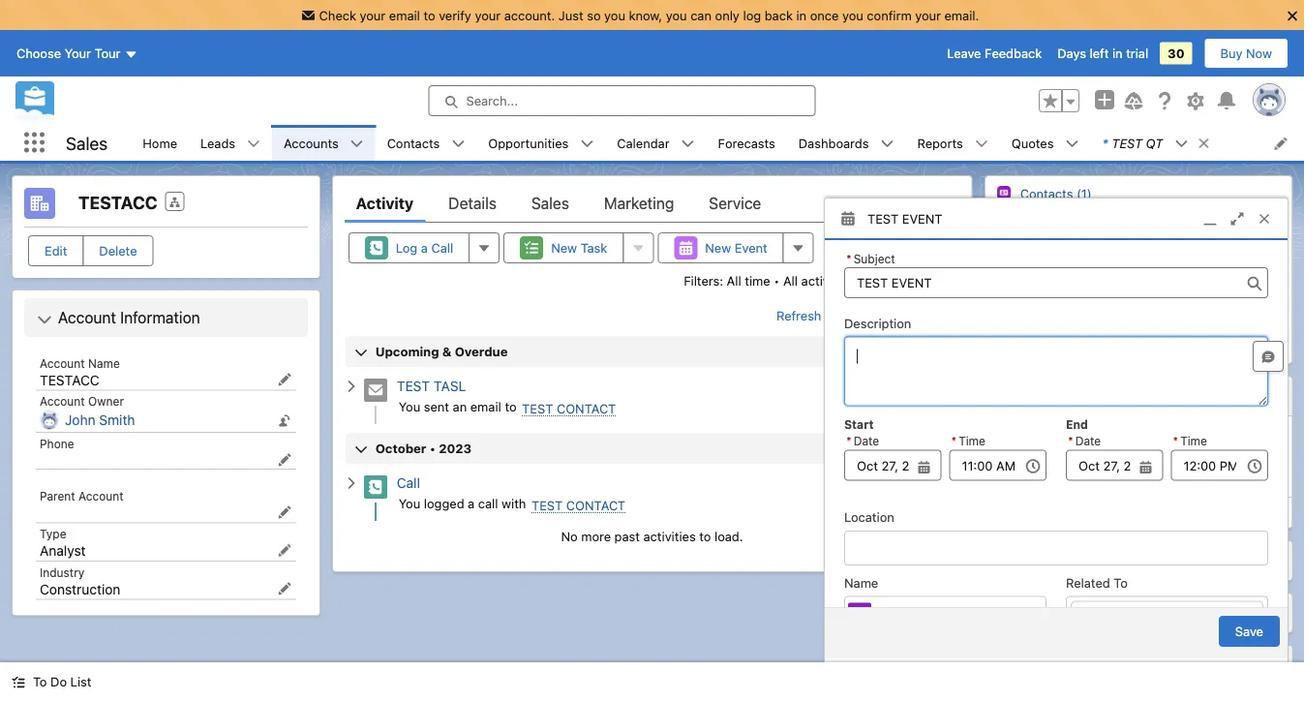 Task type: vqa. For each thing, say whether or not it's contained in the screenshot.
Need
no



Task type: locate. For each thing, give the bounding box(es) containing it.
test up title:
[[999, 428, 1030, 443]]

0 horizontal spatial email
[[389, 8, 420, 22]]

testacc
[[78, 192, 158, 213], [40, 372, 100, 388]]

date down start
[[854, 435, 880, 448]]

1 horizontal spatial name
[[845, 575, 879, 590]]

0 horizontal spatial contacts image
[[849, 603, 872, 626]]

account right parent
[[78, 489, 124, 503]]

edit type image
[[278, 544, 291, 557]]

contact inside you sent an email to test contact
[[557, 401, 616, 416]]

list
[[131, 125, 1305, 161]]

you down the call link
[[399, 496, 421, 510]]

sales
[[66, 132, 108, 153], [532, 194, 569, 213]]

accounts list item
[[272, 125, 376, 161]]

1 vertical spatial name
[[845, 575, 879, 590]]

1 vertical spatial opportunities
[[1032, 553, 1124, 569]]

0 horizontal spatial in
[[797, 8, 807, 22]]

* date down start
[[847, 435, 880, 448]]

new left event
[[705, 241, 732, 255]]

testacc down account name
[[40, 372, 100, 388]]

Location text field
[[845, 531, 1269, 566]]

1 vertical spatial contact
[[1034, 428, 1093, 443]]

once
[[810, 8, 839, 22]]

description
[[845, 316, 912, 330]]

contact down upcoming & overdue dropdown button
[[557, 401, 616, 416]]

0 horizontal spatial * date
[[847, 435, 880, 448]]

email left verify
[[389, 8, 420, 22]]

1 horizontal spatial sales
[[532, 194, 569, 213]]

1 vertical spatial activities
[[644, 529, 696, 543]]

date for end
[[1076, 435, 1101, 448]]

test right an
[[522, 401, 553, 416]]

back
[[765, 8, 793, 22]]

so
[[587, 8, 601, 22]]

no more past activities to load.
[[561, 529, 743, 543]]

list item
[[1091, 125, 1220, 161]]

choose
[[16, 46, 61, 61]]

1 vertical spatial testacc
[[40, 372, 100, 388]]

2 vertical spatial test contact link
[[532, 498, 626, 513]]

days left in trial
[[1058, 46, 1149, 61]]

2 vertical spatial contact
[[566, 498, 626, 512]]

new left task
[[551, 241, 577, 255]]

0 horizontal spatial time
[[959, 435, 986, 448]]

testacc up delete
[[78, 192, 158, 213]]

text default image left reports link
[[881, 137, 894, 151]]

title:
[[997, 445, 1026, 459]]

0 horizontal spatial activities
[[644, 529, 696, 543]]

opportunities
[[489, 136, 569, 150], [1032, 553, 1124, 569]]

1 vertical spatial sales
[[532, 194, 569, 213]]

1 vertical spatial a
[[468, 496, 475, 510]]

1 horizontal spatial time
[[1181, 435, 1208, 448]]

test inside "test contact title: email: phone:"
[[999, 428, 1030, 443]]

test contact title: email: phone:
[[997, 428, 1093, 488]]

0 horizontal spatial a
[[421, 241, 428, 255]]

text default image for leads
[[247, 137, 261, 151]]

account up account owner in the left bottom of the page
[[40, 356, 85, 370]]

account information
[[58, 309, 200, 327]]

in right 'left'
[[1113, 46, 1123, 61]]

1 horizontal spatial a
[[468, 496, 475, 510]]

text default image inside the leads list item
[[247, 137, 261, 151]]

0 horizontal spatial sales
[[66, 132, 108, 153]]

buy
[[1221, 46, 1243, 61]]

* time right month
[[952, 435, 986, 448]]

contact inside 'you logged a call with test contact'
[[566, 498, 626, 512]]

1 horizontal spatial contacts image
[[997, 385, 1020, 408]]

account up john
[[40, 395, 85, 408]]

test right with
[[532, 498, 563, 512]]

to for no
[[700, 529, 711, 543]]

phone:
[[997, 474, 1038, 488]]

you logged a call with test contact
[[399, 496, 626, 512]]

you left sent
[[399, 399, 421, 414]]

1 vertical spatial (0)
[[1077, 605, 1097, 621]]

opportunities down search...
[[489, 136, 569, 150]]

* time down (10) on the right
[[1173, 435, 1208, 448]]

0 horizontal spatial you
[[605, 8, 626, 22]]

1 horizontal spatial * date
[[1068, 435, 1101, 448]]

to right an
[[505, 399, 517, 414]]

text default image up account name
[[37, 312, 52, 328]]

tab list containing activity
[[345, 184, 960, 223]]

new for new event
[[705, 241, 732, 255]]

0 horizontal spatial * time
[[952, 435, 986, 448]]

text default image up "details"
[[452, 137, 465, 151]]

1 vertical spatial contacts
[[1032, 388, 1092, 404]]

0 vertical spatial cases image
[[997, 317, 1011, 330]]

group down start
[[845, 434, 942, 481]]

contact for test tasl
[[557, 401, 616, 416]]

0 vertical spatial email
[[389, 8, 420, 22]]

• left 2023
[[430, 441, 436, 456]]

3 your from the left
[[916, 8, 941, 22]]

quotes link
[[1000, 125, 1066, 161]]

opportunities up related
[[1032, 553, 1124, 569]]

1 horizontal spatial opportunities
[[1032, 553, 1124, 569]]

1 horizontal spatial in
[[1113, 46, 1123, 61]]

log a call button
[[348, 232, 470, 263]]

sales left home
[[66, 132, 108, 153]]

to left verify
[[424, 8, 435, 22]]

contacts image
[[997, 385, 1020, 408], [849, 603, 872, 626]]

to do list
[[33, 675, 91, 689]]

2 horizontal spatial you
[[843, 8, 864, 22]]

group up "quotes" list item
[[1039, 89, 1080, 112]]

contacts for contacts (1)
[[1032, 388, 1092, 404]]

text default image right leads
[[247, 137, 261, 151]]

• down "* subject"
[[858, 273, 863, 288]]

1 vertical spatial call
[[397, 475, 420, 491]]

your right the check
[[360, 8, 386, 22]]

•
[[774, 273, 780, 288], [858, 273, 863, 288], [903, 309, 908, 323], [430, 441, 436, 456]]

you
[[605, 8, 626, 22], [666, 8, 687, 22], [843, 8, 864, 22]]

1 vertical spatial to
[[505, 399, 517, 414]]

0 vertical spatial contacts
[[387, 136, 440, 150]]

you inside 'you logged a call with test contact'
[[399, 496, 421, 510]]

text default image inside dashboards list item
[[881, 137, 894, 151]]

* date for start
[[847, 435, 880, 448]]

past
[[615, 529, 640, 543]]

1 vertical spatial in
[[1113, 46, 1123, 61]]

you inside you sent an email to test contact
[[399, 399, 421, 414]]

date
[[854, 435, 880, 448], [1076, 435, 1101, 448]]

account.
[[504, 8, 555, 22]]

0 horizontal spatial your
[[360, 8, 386, 22]]

dashboards list item
[[787, 125, 906, 161]]

date for start
[[854, 435, 880, 448]]

text default image
[[1198, 137, 1211, 150], [350, 137, 364, 151], [580, 137, 594, 151], [681, 137, 695, 151], [1066, 137, 1080, 151], [1175, 137, 1189, 151], [345, 477, 358, 490], [1264, 658, 1278, 671], [12, 676, 25, 689]]

you for call
[[399, 496, 421, 510]]

industry
[[40, 566, 85, 579]]

email inside you sent an email to test contact
[[471, 399, 502, 414]]

1 vertical spatial email
[[471, 399, 502, 414]]

a inside 'you logged a call with test contact'
[[468, 496, 475, 510]]

group
[[1039, 89, 1080, 112], [845, 434, 942, 481], [1066, 434, 1164, 481]]

call right "logged call" icon at the left bottom of page
[[397, 475, 420, 491]]

text default image right reports
[[975, 137, 989, 151]]

test left event
[[868, 211, 899, 226]]

0 horizontal spatial date
[[854, 435, 880, 448]]

task
[[581, 241, 608, 255]]

0 horizontal spatial contacts
[[387, 136, 440, 150]]

email right an
[[471, 399, 502, 414]]

new inside new event button
[[705, 241, 732, 255]]

cases image left cases
[[997, 602, 1020, 625]]

partners (0)
[[1020, 291, 1090, 305]]

cases image down partners image
[[997, 317, 1011, 330]]

october
[[376, 441, 427, 456]]

1 horizontal spatial to
[[505, 399, 517, 414]]

time for start
[[959, 435, 986, 448]]

to inside to do list button
[[33, 675, 47, 689]]

new task button
[[504, 232, 624, 263]]

a inside button
[[421, 241, 428, 255]]

* down start
[[847, 435, 852, 448]]

1 horizontal spatial new
[[705, 241, 732, 255]]

date down end
[[1076, 435, 1101, 448]]

1 vertical spatial to
[[33, 675, 47, 689]]

all right the "expand"
[[883, 309, 898, 323]]

contact down contacts (1)
[[1034, 428, 1093, 443]]

1 horizontal spatial contacts
[[1032, 388, 1092, 404]]

contacts image inside test event dialog
[[849, 603, 872, 626]]

0 vertical spatial contact
[[557, 401, 616, 416]]

contacts up end
[[1032, 388, 1092, 404]]

account inside dropdown button
[[58, 309, 116, 327]]

0 vertical spatial to
[[424, 8, 435, 22]]

text default image for reports
[[975, 137, 989, 151]]

* left qt
[[1103, 136, 1108, 150]]

0 horizontal spatial opportunities
[[489, 136, 569, 150]]

email image
[[364, 379, 387, 402]]

0 vertical spatial call
[[431, 241, 454, 255]]

2 vertical spatial to
[[700, 529, 711, 543]]

delete
[[99, 244, 137, 258]]

text default image inside calendar list item
[[681, 137, 695, 151]]

1 vertical spatial cases image
[[997, 602, 1020, 625]]

name
[[88, 356, 120, 370], [845, 575, 879, 590]]

• left view
[[903, 309, 908, 323]]

1 new from the left
[[551, 241, 577, 255]]

reports
[[918, 136, 964, 150]]

* time for end
[[1173, 435, 1208, 448]]

text default image
[[247, 137, 261, 151], [452, 137, 465, 151], [881, 137, 894, 151], [975, 137, 989, 151], [37, 312, 52, 328], [345, 380, 358, 393]]

search... button
[[429, 85, 816, 116]]

log
[[396, 241, 418, 255]]

contacts up activity
[[387, 136, 440, 150]]

contact for call
[[566, 498, 626, 512]]

2 * time from the left
[[1173, 435, 1208, 448]]

(0)
[[1128, 553, 1149, 569], [1077, 605, 1097, 621], [1075, 661, 1096, 677]]

quotes list item
[[1000, 125, 1091, 161]]

all down the subject
[[867, 273, 882, 288]]

new inside new task "button"
[[551, 241, 577, 255]]

name down location
[[845, 575, 879, 590]]

* right month
[[952, 435, 957, 448]]

in right "back"
[[797, 8, 807, 22]]

0 horizontal spatial new
[[551, 241, 577, 255]]

2 new from the left
[[705, 241, 732, 255]]

a left call
[[468, 496, 475, 510]]

call right 'log' at top
[[431, 241, 454, 255]]

1 horizontal spatial * time
[[1173, 435, 1208, 448]]

1 * time from the left
[[952, 435, 986, 448]]

opportunities for opportunities
[[489, 136, 569, 150]]

1 vertical spatial test contact link
[[999, 428, 1093, 444]]

you left can
[[666, 8, 687, 22]]

to inside you sent an email to test contact
[[505, 399, 517, 414]]

your left email.
[[916, 8, 941, 22]]

cases (0) link
[[1020, 317, 1077, 332]]

this month
[[881, 441, 950, 456]]

all left (10) on the right
[[1136, 341, 1151, 355]]

cases
[[1032, 605, 1073, 621]]

orders (0) link
[[1020, 264, 1081, 280]]

to
[[424, 8, 435, 22], [505, 399, 517, 414], [700, 529, 711, 543]]

account up account name
[[58, 309, 116, 327]]

email
[[389, 8, 420, 22], [471, 399, 502, 414]]

2 cases image from the top
[[997, 602, 1020, 625]]

account
[[58, 309, 116, 327], [40, 356, 85, 370], [40, 395, 85, 408], [78, 489, 124, 503]]

1 horizontal spatial to
[[1114, 575, 1128, 590]]

1 * date from the left
[[847, 435, 880, 448]]

with
[[502, 496, 526, 510]]

analyst
[[40, 543, 86, 559]]

text default image inside "quotes" list item
[[1066, 137, 1080, 151]]

sales up new task "button"
[[532, 194, 569, 213]]

partners image
[[997, 291, 1011, 304]]

parent account
[[40, 489, 124, 503]]

2 vertical spatial (0)
[[1075, 661, 1096, 677]]

you right once
[[843, 8, 864, 22]]

0 vertical spatial a
[[421, 241, 428, 255]]

0 horizontal spatial to
[[424, 8, 435, 22]]

text default image inside 'contacts' list item
[[452, 137, 465, 151]]

contact up more
[[566, 498, 626, 512]]

1 horizontal spatial you
[[666, 8, 687, 22]]

1 cases image from the top
[[997, 317, 1011, 330]]

tab list
[[345, 184, 960, 223]]

time for end
[[1181, 435, 1208, 448]]

1 date from the left
[[854, 435, 880, 448]]

upcoming & overdue button
[[346, 336, 959, 367]]

1 horizontal spatial your
[[475, 8, 501, 22]]

your
[[360, 8, 386, 22], [475, 8, 501, 22], [916, 8, 941, 22]]

* date for end
[[1068, 435, 1101, 448]]

home link
[[131, 125, 189, 161]]

&
[[442, 344, 452, 359]]

edit parent account image
[[278, 506, 291, 519]]

0 vertical spatial contacts image
[[997, 385, 1020, 408]]

activities right past
[[644, 529, 696, 543]]

text default image inside reports list item
[[975, 137, 989, 151]]

test inside 'you logged a call with test contact'
[[532, 498, 563, 512]]

group down end
[[1066, 434, 1164, 481]]

0 vertical spatial opportunities
[[489, 136, 569, 150]]

1 horizontal spatial date
[[1076, 435, 1101, 448]]

activity link
[[356, 184, 414, 223]]

1 vertical spatial you
[[399, 496, 421, 510]]

None text field
[[1066, 450, 1164, 481], [1172, 450, 1269, 481], [1066, 450, 1164, 481], [1172, 450, 1269, 481]]

1 horizontal spatial call
[[431, 241, 454, 255]]

2 you from the top
[[399, 496, 421, 510]]

john smith
[[65, 412, 135, 428]]

list item containing *
[[1091, 125, 1220, 161]]

2 date from the left
[[1076, 435, 1101, 448]]

activities
[[802, 273, 854, 288], [644, 529, 696, 543]]

contracts (0) link
[[1020, 238, 1099, 254]]

2 time from the left
[[1181, 435, 1208, 448]]

upcoming
[[376, 344, 439, 359]]

group for start
[[845, 434, 942, 481]]

forecasts
[[718, 136, 776, 150]]

notes
[[1032, 661, 1071, 677]]

you
[[399, 399, 421, 414], [399, 496, 421, 510]]

test left qt
[[1112, 136, 1143, 150]]

• right time at the top right of the page
[[774, 273, 780, 288]]

test event dialog
[[824, 198, 1289, 680]]

opportunities link
[[477, 125, 580, 161]]

to right related
[[1114, 575, 1128, 590]]

account for account owner
[[40, 395, 85, 408]]

leave feedback link
[[948, 46, 1042, 61]]

to left load.
[[700, 529, 711, 543]]

call
[[431, 241, 454, 255], [397, 475, 420, 491]]

a right 'log' at top
[[421, 241, 428, 255]]

test event
[[868, 211, 943, 226]]

can
[[691, 8, 712, 22]]

month
[[911, 441, 950, 456]]

0 vertical spatial name
[[88, 356, 120, 370]]

edit
[[45, 244, 67, 258]]

0 vertical spatial in
[[797, 8, 807, 22]]

opportunities for opportunities (0)
[[1032, 553, 1124, 569]]

you right so
[[605, 8, 626, 22]]

1 vertical spatial contacts image
[[849, 603, 872, 626]]

None text field
[[845, 267, 1269, 298], [845, 450, 942, 481], [950, 450, 1047, 481], [845, 267, 1269, 298], [845, 450, 942, 481], [950, 450, 1047, 481]]

0 vertical spatial you
[[399, 399, 421, 414]]

(0) for cases (0)
[[1077, 605, 1097, 621]]

contacts (1)
[[1020, 186, 1092, 201]]

activities up refresh
[[802, 273, 854, 288]]

0 vertical spatial test contact link
[[522, 401, 616, 417]]

edit phone image
[[278, 453, 291, 467]]

0 horizontal spatial name
[[88, 356, 120, 370]]

buy now
[[1221, 46, 1273, 61]]

1 you from the top
[[399, 399, 421, 414]]

to left do
[[33, 675, 47, 689]]

test
[[1112, 136, 1143, 150], [868, 211, 899, 226], [397, 379, 430, 395], [522, 401, 553, 416], [999, 428, 1030, 443], [532, 498, 563, 512]]

0 vertical spatial sales
[[66, 132, 108, 153]]

* date down end
[[1068, 435, 1101, 448]]

name inside test event dialog
[[845, 575, 879, 590]]

text default image for contacts
[[452, 137, 465, 151]]

1 horizontal spatial email
[[471, 399, 502, 414]]

text default image for dashboards
[[881, 137, 894, 151]]

do
[[50, 675, 67, 689]]

2 * date from the left
[[1068, 435, 1101, 448]]

smith
[[99, 412, 135, 428]]

cases image
[[997, 317, 1011, 330], [997, 602, 1020, 625]]

parent
[[40, 489, 75, 503]]

1 time from the left
[[959, 435, 986, 448]]

1 horizontal spatial activities
[[802, 273, 854, 288]]

2 horizontal spatial to
[[700, 529, 711, 543]]

contacts inside contacts link
[[387, 136, 440, 150]]

types
[[885, 273, 918, 288]]

you for test tasl
[[399, 399, 421, 414]]

all right view
[[945, 309, 959, 323]]

name up owner
[[88, 356, 120, 370]]

0 horizontal spatial to
[[33, 675, 47, 689]]

account name
[[40, 356, 120, 370]]

opportunities inside 'link'
[[489, 136, 569, 150]]

your right verify
[[475, 8, 501, 22]]

edit industry image
[[278, 582, 291, 596]]

edit button
[[28, 235, 84, 266]]

0 vertical spatial (0)
[[1128, 553, 1149, 569]]

2 horizontal spatial your
[[916, 8, 941, 22]]

Description text field
[[845, 337, 1269, 406]]

logged call image
[[364, 476, 387, 499]]

0 vertical spatial to
[[1114, 575, 1128, 590]]



Task type: describe. For each thing, give the bounding box(es) containing it.
test contact link for call
[[532, 498, 626, 513]]

days
[[1058, 46, 1087, 61]]

test inside you sent an email to test contact
[[522, 401, 553, 416]]

overdue
[[455, 344, 508, 359]]

service
[[709, 194, 762, 213]]

leads
[[201, 136, 235, 150]]

test inside test event dialog
[[868, 211, 899, 226]]

an
[[453, 399, 467, 414]]

new for new task
[[551, 241, 577, 255]]

leads link
[[189, 125, 247, 161]]

sales inside tab list
[[532, 194, 569, 213]]

end
[[1066, 418, 1089, 432]]

cases image for cases
[[997, 602, 1020, 625]]

test tasl
[[397, 379, 466, 395]]

all right time at the top right of the page
[[784, 273, 798, 288]]

contacts image
[[997, 186, 1011, 200]]

contacts list item
[[376, 125, 477, 161]]

expand
[[837, 309, 880, 323]]

cases image for cases (0)
[[997, 317, 1011, 330]]

accounts
[[284, 136, 339, 150]]

now
[[1247, 46, 1273, 61]]

upcoming & overdue
[[376, 344, 508, 359]]

type
[[40, 527, 66, 541]]

left
[[1090, 46, 1109, 61]]

log a call
[[396, 241, 454, 255]]

new event button
[[658, 232, 784, 263]]

contact inside "test contact title: email: phone:"
[[1034, 428, 1093, 443]]

leads list item
[[189, 125, 272, 161]]

1 your from the left
[[360, 8, 386, 22]]

opportunities image
[[997, 549, 1020, 572]]

2 your from the left
[[475, 8, 501, 22]]

new task
[[551, 241, 608, 255]]

accounts link
[[272, 125, 350, 161]]

1 you from the left
[[605, 8, 626, 22]]

opportunities list item
[[477, 125, 606, 161]]

group for end
[[1066, 434, 1164, 481]]

just
[[559, 8, 584, 22]]

call
[[478, 496, 498, 510]]

check your email to verify your account. just so you know, you can only log back in once you confirm your email.
[[319, 8, 980, 22]]

cases (0)
[[1032, 605, 1097, 621]]

details link
[[449, 184, 497, 223]]

email.
[[945, 8, 980, 22]]

feedback
[[985, 46, 1042, 61]]

start
[[845, 418, 874, 432]]

account information button
[[28, 302, 304, 333]]

2 you from the left
[[666, 8, 687, 22]]

0 vertical spatial activities
[[802, 273, 854, 288]]

subject
[[854, 252, 896, 265]]

contacts (1)
[[1032, 388, 1114, 404]]

save button
[[1219, 616, 1281, 647]]

all left time at the top right of the page
[[727, 273, 742, 288]]

opportunities (0)
[[1032, 553, 1149, 569]]

reports link
[[906, 125, 975, 161]]

sent
[[424, 399, 449, 414]]

dashboards
[[799, 136, 869, 150]]

buy now button
[[1205, 38, 1289, 69]]

test contact link for test tasl
[[522, 401, 616, 417]]

home
[[143, 136, 177, 150]]

contacts for contacts
[[387, 136, 440, 150]]

quotes
[[1012, 136, 1054, 150]]

account for account name
[[40, 356, 85, 370]]

sales link
[[532, 184, 569, 223]]

cases (0)
[[1020, 317, 1077, 331]]

calendar
[[617, 136, 670, 150]]

refresh
[[777, 309, 822, 323]]

text default image left email "image"
[[345, 380, 358, 393]]

(0) for opportunities (0)
[[1128, 553, 1149, 569]]

location
[[845, 510, 895, 525]]

new event
[[705, 241, 768, 255]]

* time for start
[[952, 435, 986, 448]]

choose your tour
[[16, 46, 121, 61]]

choose your tour button
[[15, 38, 139, 69]]

time
[[745, 273, 771, 288]]

no more past activities to load. status
[[345, 529, 960, 543]]

call inside button
[[431, 241, 454, 255]]

notes (0)
[[1032, 661, 1096, 677]]

related to
[[1066, 575, 1128, 590]]

details
[[449, 194, 497, 213]]

0 vertical spatial testacc
[[78, 192, 158, 213]]

calendar link
[[606, 125, 681, 161]]

filters:
[[684, 273, 724, 288]]

calendar list item
[[606, 125, 707, 161]]

view
[[913, 309, 941, 323]]

text default image inside accounts list item
[[350, 137, 364, 151]]

(1)
[[1096, 388, 1114, 404]]

account image
[[24, 188, 55, 219]]

text default image inside to do list button
[[12, 676, 25, 689]]

* down end
[[1068, 435, 1074, 448]]

check
[[319, 8, 356, 22]]

to for you
[[505, 399, 517, 414]]

your
[[65, 46, 91, 61]]

tour
[[95, 46, 121, 61]]

reports list item
[[906, 125, 1000, 161]]

text default image inside account information dropdown button
[[37, 312, 52, 328]]

today
[[894, 480, 927, 494]]

account for account information
[[58, 309, 116, 327]]

contracts (0)
[[1020, 238, 1099, 253]]

activity
[[356, 194, 414, 213]]

phone
[[40, 437, 74, 450]]

list containing home
[[131, 125, 1305, 161]]

(0) for notes (0)
[[1075, 661, 1096, 677]]

* test qt
[[1103, 136, 1164, 150]]

this
[[881, 441, 907, 456]]

to inside test event dialog
[[1114, 575, 1128, 590]]

orders image
[[997, 265, 1011, 278]]

leave feedback
[[948, 46, 1042, 61]]

edit account name image
[[278, 373, 291, 386]]

october  •  2023
[[376, 441, 472, 456]]

test up sent
[[397, 379, 430, 395]]

refresh button
[[776, 300, 823, 331]]

contracts image
[[997, 238, 1011, 252]]

test inside list item
[[1112, 136, 1143, 150]]

(10)
[[1154, 341, 1177, 355]]

event
[[903, 211, 943, 226]]

0 horizontal spatial call
[[397, 475, 420, 491]]

* down (10) on the right
[[1173, 435, 1179, 448]]

3 you from the left
[[843, 8, 864, 22]]

information
[[120, 309, 200, 327]]

event
[[735, 241, 768, 255]]

* left the subject
[[847, 252, 852, 265]]

owner
[[88, 395, 124, 408]]

email:
[[997, 459, 1032, 474]]

text default image inside opportunities list item
[[580, 137, 594, 151]]

expand all • view all
[[837, 309, 959, 323]]



